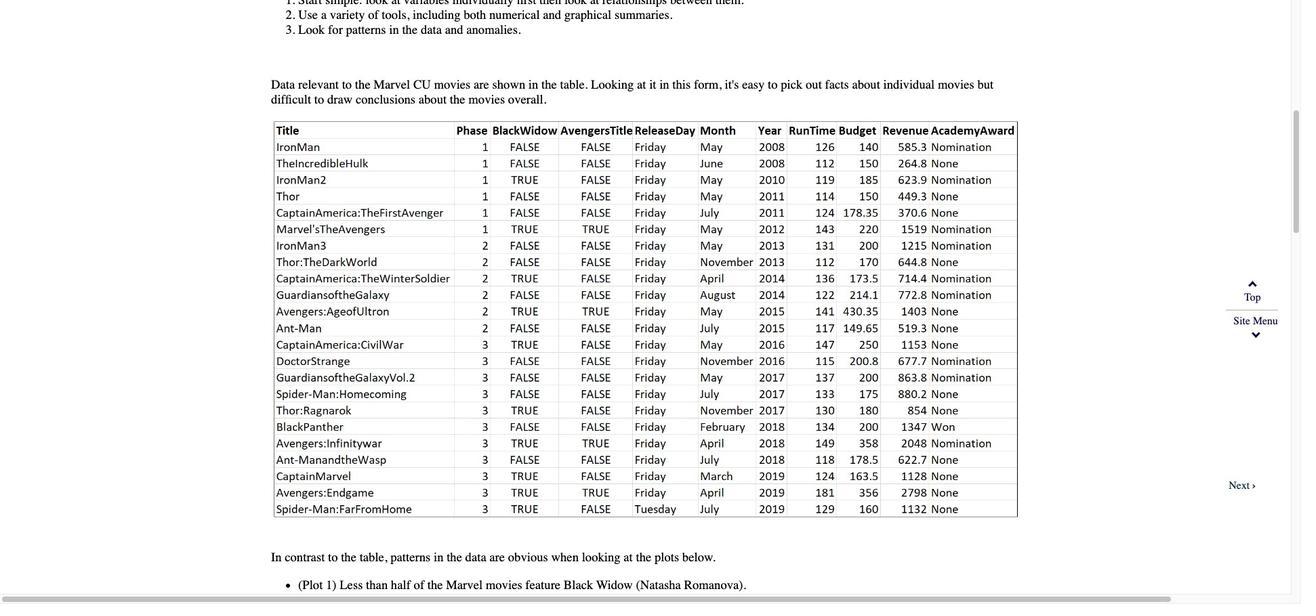 Task type: vqa. For each thing, say whether or not it's contained in the screenshot.
top Patterns
yes



Task type: describe. For each thing, give the bounding box(es) containing it.
(natasha
[[636, 578, 681, 593]]

black
[[564, 578, 594, 593]]

in
[[271, 551, 282, 565]]

individual
[[884, 77, 935, 92]]

obvious
[[508, 551, 548, 565]]

out
[[806, 77, 822, 92]]

menu
[[1254, 315, 1279, 327]]

0 horizontal spatial and
[[445, 22, 464, 37]]

(plot 1) less than half of the marvel movies feature  black widow (natasha romanova).
[[298, 578, 747, 593]]

less
[[340, 578, 363, 593]]

than
[[366, 578, 388, 593]]

movies down in contrast to the table, patterns in the data are obvious when looking at the plots below.
[[486, 578, 523, 593]]

top
[[1245, 292, 1262, 304]]

next
[[1230, 480, 1251, 492]]

data
[[271, 77, 295, 92]]

the inside use a variety of tools, including both numerical and graphical summaries. look for patterns in the data and anomalies.
[[402, 22, 418, 37]]

top link
[[1228, 279, 1279, 304]]

a
[[321, 7, 327, 22]]

site
[[1234, 315, 1251, 327]]

next ›
[[1230, 480, 1257, 492]]

(plot
[[298, 578, 323, 593]]

widow
[[597, 578, 633, 593]]

site menu
[[1234, 315, 1279, 327]]

in inside use a variety of tools, including both numerical and graphical summaries. look for patterns in the data and anomalies.
[[389, 22, 399, 37]]

at for looking
[[624, 551, 633, 565]]

cu
[[414, 77, 431, 92]]

data relevant to the marvel cu movies are shown in the table. looking at it in this form, it's easy to pick out facts about individual movies but difficult to draw conclusions about the movies overall.
[[271, 77, 994, 107]]

in right it
[[660, 77, 670, 92]]

below.
[[683, 551, 716, 565]]

difficult
[[271, 92, 311, 107]]

marvel inside "data relevant to the marvel cu movies are shown in the table. looking at it in this form, it's easy to pick out facts about individual movies but difficult to draw conclusions about the movies overall."
[[374, 77, 410, 92]]

looking
[[591, 77, 634, 92]]

summaries.
[[615, 7, 673, 22]]

feature
[[526, 578, 561, 593]]

1 horizontal spatial about
[[853, 77, 881, 92]]

patterns inside use a variety of tools, including both numerical and graphical summaries. look for patterns in the data and anomalies.
[[346, 22, 386, 37]]

shown
[[493, 77, 526, 92]]

1 horizontal spatial of
[[414, 578, 425, 593]]

1 vertical spatial data
[[466, 551, 487, 565]]

this
[[673, 77, 691, 92]]

half
[[391, 578, 411, 593]]

movies right cu
[[434, 77, 471, 92]]

at for looking
[[637, 77, 647, 92]]

1 vertical spatial marvel
[[446, 578, 483, 593]]

anomalies.
[[467, 22, 521, 37]]

both
[[464, 7, 486, 22]]

form,
[[694, 77, 722, 92]]

use
[[298, 7, 318, 22]]

romanova).
[[684, 578, 747, 593]]

look
[[298, 22, 325, 37]]

it's
[[725, 77, 739, 92]]

pick
[[781, 77, 803, 92]]



Task type: locate. For each thing, give the bounding box(es) containing it.
0 vertical spatial marvel
[[374, 77, 410, 92]]

1 horizontal spatial and
[[543, 7, 562, 22]]

and left both
[[445, 22, 464, 37]]

data right tools,
[[421, 22, 442, 37]]

patterns up half
[[391, 551, 431, 565]]

for
[[328, 22, 343, 37]]

1 horizontal spatial patterns
[[391, 551, 431, 565]]

facts
[[826, 77, 849, 92]]

relevant
[[298, 77, 339, 92]]

site menu link
[[1234, 315, 1279, 340]]

marvel down in contrast to the table, patterns in the data are obvious when looking at the plots below.
[[446, 578, 483, 593]]

about
[[853, 77, 881, 92], [419, 92, 447, 107]]

table.
[[560, 77, 588, 92]]

0 horizontal spatial data
[[421, 22, 442, 37]]

patterns right for
[[346, 22, 386, 37]]

data inside use a variety of tools, including both numerical and graphical summaries. look for patterns in the data and anomalies.
[[421, 22, 442, 37]]

are inside "data relevant to the marvel cu movies are shown in the table. looking at it in this form, it's easy to pick out facts about individual movies but difficult to draw conclusions about the movies overall."
[[474, 77, 489, 92]]

at
[[637, 77, 647, 92], [624, 551, 633, 565]]

of
[[368, 7, 379, 22], [414, 578, 425, 593]]

about right conclusions
[[419, 92, 447, 107]]

in right the table,
[[434, 551, 444, 565]]

table,
[[360, 551, 388, 565]]

to left pick
[[768, 77, 778, 92]]

and left graphical
[[543, 7, 562, 22]]

1 vertical spatial of
[[414, 578, 425, 593]]

of inside use a variety of tools, including both numerical and graphical summaries. look for patterns in the data and anomalies.
[[368, 7, 379, 22]]

0 horizontal spatial of
[[368, 7, 379, 22]]

movies left overall.
[[469, 92, 505, 107]]

are left obvious
[[490, 551, 505, 565]]

variety
[[330, 7, 365, 22]]

patterns
[[346, 22, 386, 37], [391, 551, 431, 565]]

1)
[[326, 578, 337, 593]]

conclusions
[[356, 92, 416, 107]]

in contrast to the table, patterns in the data are obvious when looking at the plots below.
[[271, 551, 716, 565]]

looking
[[582, 551, 621, 565]]

marvel
[[374, 77, 410, 92], [446, 578, 483, 593]]

1 horizontal spatial marvel
[[446, 578, 483, 593]]

0 vertical spatial patterns
[[346, 22, 386, 37]]

including
[[413, 7, 461, 22]]

overall.
[[508, 92, 547, 107]]

but
[[978, 77, 994, 92]]

movies left but
[[938, 77, 975, 92]]

1 vertical spatial patterns
[[391, 551, 431, 565]]

0 horizontal spatial marvel
[[374, 77, 410, 92]]

movies
[[434, 77, 471, 92], [938, 77, 975, 92], [469, 92, 505, 107], [486, 578, 523, 593]]

to up 1)
[[328, 551, 338, 565]]

about right facts
[[853, 77, 881, 92]]

at left it
[[637, 77, 647, 92]]

graphical
[[565, 7, 612, 22]]

1 horizontal spatial at
[[637, 77, 647, 92]]

to left draw
[[314, 92, 324, 107]]

and
[[543, 7, 562, 22], [445, 22, 464, 37]]

contrast
[[285, 551, 325, 565]]

draw
[[327, 92, 353, 107]]

tools,
[[382, 7, 410, 22]]

to
[[342, 77, 352, 92], [768, 77, 778, 92], [314, 92, 324, 107], [328, 551, 338, 565]]

of left tools,
[[368, 7, 379, 22]]

easy
[[743, 77, 765, 92]]

1 horizontal spatial are
[[490, 551, 505, 565]]

when
[[552, 551, 579, 565]]

0 vertical spatial of
[[368, 7, 379, 22]]

in left including
[[389, 22, 399, 37]]

1 vertical spatial are
[[490, 551, 505, 565]]

›
[[1253, 480, 1257, 492]]

it
[[650, 77, 657, 92]]

use a variety of tools, including both numerical and graphical summaries. look for patterns in the data and anomalies.
[[298, 7, 673, 37]]

to right relevant on the left of the page
[[342, 77, 352, 92]]

0 vertical spatial at
[[637, 77, 647, 92]]

0 vertical spatial are
[[474, 77, 489, 92]]

of right half
[[414, 578, 425, 593]]

0 horizontal spatial at
[[624, 551, 633, 565]]

are
[[474, 77, 489, 92], [490, 551, 505, 565]]

in right shown
[[529, 77, 539, 92]]

the
[[402, 22, 418, 37], [355, 77, 371, 92], [542, 77, 557, 92], [450, 92, 466, 107], [341, 551, 357, 565], [447, 551, 462, 565], [636, 551, 652, 565], [428, 578, 443, 593]]

0 horizontal spatial patterns
[[346, 22, 386, 37]]

0 vertical spatial data
[[421, 22, 442, 37]]

0 horizontal spatial are
[[474, 77, 489, 92]]

data
[[421, 22, 442, 37], [466, 551, 487, 565]]

marvel left cu
[[374, 77, 410, 92]]

0 horizontal spatial about
[[419, 92, 447, 107]]

in
[[389, 22, 399, 37], [529, 77, 539, 92], [660, 77, 670, 92], [434, 551, 444, 565]]

numerical
[[490, 7, 540, 22]]

at right looking
[[624, 551, 633, 565]]

at inside "data relevant to the marvel cu movies are shown in the table. looking at it in this form, it's easy to pick out facts about individual movies but difficult to draw conclusions about the movies overall."
[[637, 77, 647, 92]]

are left shown
[[474, 77, 489, 92]]

1 horizontal spatial data
[[466, 551, 487, 565]]

plots
[[655, 551, 680, 565]]

data left obvious
[[466, 551, 487, 565]]

1 vertical spatial at
[[624, 551, 633, 565]]



